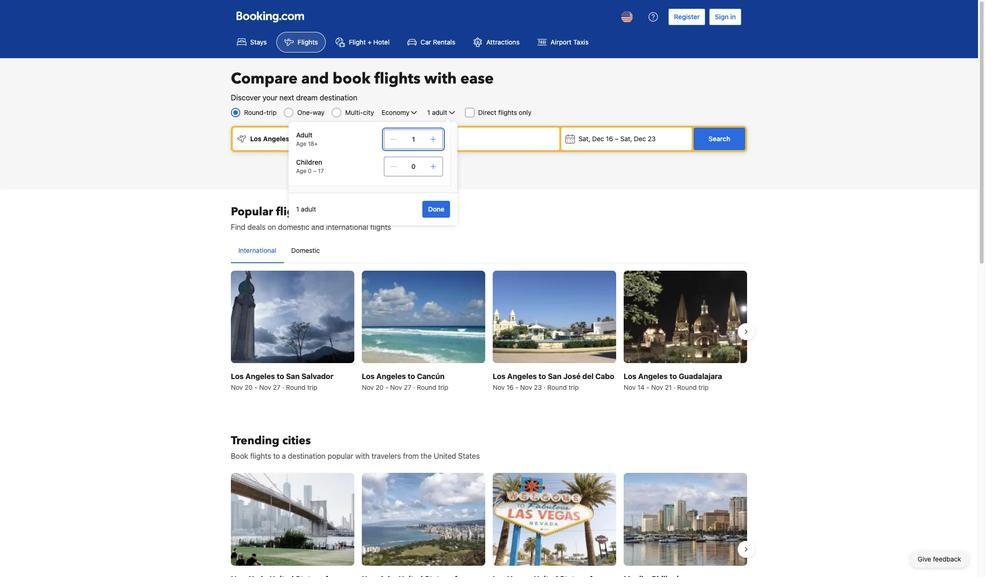 Task type: describe. For each thing, give the bounding box(es) containing it.
in
[[731, 13, 737, 21]]

0 horizontal spatial 1 adult
[[296, 205, 316, 213]]

trending
[[231, 434, 280, 449]]

round-trip
[[244, 109, 277, 116]]

1 vertical spatial adult
[[301, 205, 316, 213]]

flights up domestic
[[276, 204, 311, 220]]

angeles for los angeles to san salvador
[[246, 373, 275, 381]]

los angeles to san salvador image
[[231, 271, 355, 364]]

round inside the los angeles to san salvador nov 20 - nov 27 · round trip
[[286, 384, 306, 392]]

guadalajara
[[679, 373, 723, 381]]

flight + hotel
[[349, 38, 390, 46]]

rentals
[[433, 38, 456, 46]]

destination inside trending cities book flights to a destination popular with travelers from the united states
[[288, 452, 326, 461]]

los angeles to cancún nov 20 - nov 27 · round trip
[[362, 373, 449, 392]]

flights left only
[[499, 109, 518, 116]]

airport taxis
[[551, 38, 589, 46]]

– for 16
[[615, 135, 619, 143]]

search
[[709, 135, 731, 143]]

4 nov from the left
[[390, 384, 402, 392]]

- inside los angeles to san josé del cabo nov 16 - nov 23 · round trip
[[516, 384, 519, 392]]

trip inside los angeles to cancún nov 20 - nov 27 · round trip
[[439, 384, 449, 392]]

to for del
[[539, 373, 547, 381]]

search button
[[694, 128, 746, 150]]

· inside 'los angeles to guadalajara nov 14 - nov 21 · round trip'
[[674, 384, 676, 392]]

angeles inside los angeles popup button
[[263, 135, 290, 143]]

los for los angeles to san salvador
[[231, 373, 244, 381]]

flights
[[298, 38, 318, 46]]

3 nov from the left
[[362, 384, 374, 392]]

international
[[239, 247, 276, 255]]

children
[[296, 158, 323, 166]]

dream
[[296, 93, 318, 102]]

the
[[421, 452, 432, 461]]

flights link
[[277, 32, 326, 53]]

and inside compare and book flights with ease discover your next dream destination
[[302, 69, 329, 89]]

book
[[333, 69, 371, 89]]

round-
[[244, 109, 267, 116]]

angeles for los angeles to san josé del cabo
[[508, 373, 537, 381]]

children age 0 – 17
[[296, 158, 324, 175]]

book
[[231, 452, 248, 461]]

stays link
[[229, 32, 275, 53]]

flight + hotel link
[[328, 32, 398, 53]]

los inside popup button
[[250, 135, 262, 143]]

one-way
[[298, 109, 325, 116]]

register
[[675, 13, 701, 21]]

destination inside compare and book flights with ease discover your next dream destination
[[320, 93, 358, 102]]

san for salvador
[[286, 373, 300, 381]]

united
[[434, 452, 457, 461]]

give feedback
[[919, 556, 962, 564]]

popular flights near you find deals on domestic and international flights
[[231, 204, 392, 232]]

18+
[[308, 140, 318, 148]]

next
[[280, 93, 294, 102]]

los angeles to san josé del cabo nov 16 - nov 23 · round trip
[[493, 373, 615, 392]]

domestic
[[278, 223, 310, 232]]

multi-
[[345, 109, 363, 116]]

with inside compare and book flights with ease discover your next dream destination
[[425, 69, 457, 89]]

car rentals
[[421, 38, 456, 46]]

20 inside los angeles to cancún nov 20 - nov 27 · round trip
[[376, 384, 384, 392]]

only
[[519, 109, 532, 116]]

done
[[429, 205, 445, 213]]

taxis
[[574, 38, 589, 46]]

salvador
[[302, 373, 334, 381]]

sat, dec 16 – sat, dec 23 button
[[562, 128, 692, 150]]

car rentals link
[[400, 32, 464, 53]]

san for josé
[[548, 373, 562, 381]]

and inside the popular flights near you find deals on domestic and international flights
[[312, 223, 324, 232]]

give
[[919, 556, 932, 564]]

17
[[318, 168, 324, 175]]

deals
[[248, 223, 266, 232]]

cabo
[[596, 373, 615, 381]]

ease
[[461, 69, 494, 89]]

round inside los angeles to cancún nov 20 - nov 27 · round trip
[[417, 384, 437, 392]]

- inside the los angeles to san salvador nov 20 - nov 27 · round trip
[[255, 384, 258, 392]]

6 nov from the left
[[521, 384, 533, 392]]

to for 20
[[408, 373, 416, 381]]

del
[[583, 373, 594, 381]]

city
[[363, 109, 374, 116]]

compare and book flights with ease discover your next dream destination
[[231, 69, 494, 102]]

done button
[[423, 201, 450, 218]]

from
[[403, 452, 419, 461]]

travelers
[[372, 452, 401, 461]]

cancún
[[417, 373, 445, 381]]

23 inside sat, dec 16 – sat, dec 23 popup button
[[648, 135, 656, 143]]

las vegas, united states of america image
[[493, 474, 617, 566]]

popular
[[231, 204, 273, 220]]

– for 0
[[313, 168, 317, 175]]

economy
[[382, 109, 410, 116]]

to for nov
[[277, 373, 284, 381]]

domestic button
[[284, 239, 328, 263]]

27 inside los angeles to cancún nov 20 - nov 27 · round trip
[[404, 384, 412, 392]]



Task type: locate. For each thing, give the bounding box(es) containing it.
1 vertical spatial –
[[313, 168, 317, 175]]

0 vertical spatial age
[[296, 140, 307, 148]]

0 vertical spatial –
[[615, 135, 619, 143]]

–
[[615, 135, 619, 143], [313, 168, 317, 175]]

- inside los angeles to cancún nov 20 - nov 27 · round trip
[[386, 384, 389, 392]]

find
[[231, 223, 246, 232]]

to inside trending cities book flights to a destination popular with travelers from the united states
[[273, 452, 280, 461]]

destination
[[320, 93, 358, 102], [288, 452, 326, 461]]

age down adult
[[296, 140, 307, 148]]

0 horizontal spatial with
[[356, 452, 370, 461]]

0 vertical spatial adult
[[432, 109, 448, 116]]

0 vertical spatial 16
[[606, 135, 614, 143]]

0 vertical spatial and
[[302, 69, 329, 89]]

round down the salvador
[[286, 384, 306, 392]]

with inside trending cities book flights to a destination popular with travelers from the united states
[[356, 452, 370, 461]]

0 horizontal spatial sat,
[[579, 135, 591, 143]]

los angeles
[[250, 135, 290, 143]]

feedback
[[934, 556, 962, 564]]

23 inside los angeles to san josé del cabo nov 16 - nov 23 · round trip
[[534, 384, 542, 392]]

0 inside children age 0 – 17
[[308, 168, 312, 175]]

16 inside los angeles to san josé del cabo nov 16 - nov 23 · round trip
[[507, 384, 514, 392]]

1 adult button
[[427, 107, 458, 118]]

to
[[277, 373, 284, 381], [408, 373, 416, 381], [539, 373, 547, 381], [670, 373, 678, 381], [273, 452, 280, 461]]

2 · from the left
[[414, 384, 416, 392]]

destination down cities
[[288, 452, 326, 461]]

to left the cancún
[[408, 373, 416, 381]]

round inside los angeles to san josé del cabo nov 16 - nov 23 · round trip
[[548, 384, 567, 392]]

2 20 from the left
[[376, 384, 384, 392]]

- inside 'los angeles to guadalajara nov 14 - nov 21 · round trip'
[[647, 384, 650, 392]]

1 round from the left
[[286, 384, 306, 392]]

1 vertical spatial with
[[356, 452, 370, 461]]

20 inside the los angeles to san salvador nov 20 - nov 27 · round trip
[[245, 384, 253, 392]]

los angeles to san salvador nov 20 - nov 27 · round trip
[[231, 373, 334, 392]]

with right popular
[[356, 452, 370, 461]]

0 horizontal spatial 16
[[507, 384, 514, 392]]

san inside the los angeles to san salvador nov 20 - nov 27 · round trip
[[286, 373, 300, 381]]

1
[[428, 109, 431, 116], [412, 135, 415, 143], [296, 205, 299, 213]]

20
[[245, 384, 253, 392], [376, 384, 384, 392]]

1 horizontal spatial sat,
[[621, 135, 633, 143]]

1 sat, from the left
[[579, 135, 591, 143]]

trip down josé
[[569, 384, 579, 392]]

round
[[286, 384, 306, 392], [417, 384, 437, 392], [548, 384, 567, 392], [678, 384, 697, 392]]

angeles inside the los angeles to san salvador nov 20 - nov 27 · round trip
[[246, 373, 275, 381]]

0 horizontal spatial san
[[286, 373, 300, 381]]

age down children
[[296, 168, 307, 175]]

1 horizontal spatial adult
[[432, 109, 448, 116]]

los angeles to guadalajara nov 14 - nov 21 · round trip
[[624, 373, 723, 392]]

international button
[[231, 239, 284, 263]]

1 horizontal spatial 0
[[412, 163, 416, 171]]

trending cities book flights to a destination popular with travelers from the united states
[[231, 434, 480, 461]]

san left the salvador
[[286, 373, 300, 381]]

angeles inside 'los angeles to guadalajara nov 14 - nov 21 · round trip'
[[639, 373, 668, 381]]

flights up economy
[[375, 69, 421, 89]]

adult
[[432, 109, 448, 116], [301, 205, 316, 213]]

trip down the salvador
[[307, 384, 318, 392]]

states
[[459, 452, 480, 461]]

2 horizontal spatial 1
[[428, 109, 431, 116]]

round down the cancún
[[417, 384, 437, 392]]

1 vertical spatial age
[[296, 168, 307, 175]]

compare
[[231, 69, 298, 89]]

and
[[302, 69, 329, 89], [312, 223, 324, 232]]

sat, dec 16 – sat, dec 23
[[579, 135, 656, 143]]

discover
[[231, 93, 261, 102]]

1 adult
[[428, 109, 448, 116], [296, 205, 316, 213]]

round down guadalajara at the right of the page
[[678, 384, 697, 392]]

2 27 from the left
[[404, 384, 412, 392]]

angeles for los angeles to guadalajara
[[639, 373, 668, 381]]

sign in
[[716, 13, 737, 21]]

age inside adult age 18+
[[296, 140, 307, 148]]

trip down the cancún
[[439, 384, 449, 392]]

1 nov from the left
[[231, 384, 243, 392]]

1 dec from the left
[[593, 135, 605, 143]]

0 horizontal spatial dec
[[593, 135, 605, 143]]

los inside 'los angeles to guadalajara nov 14 - nov 21 · round trip'
[[624, 373, 637, 381]]

1 horizontal spatial 1
[[412, 135, 415, 143]]

1 - from the left
[[255, 384, 258, 392]]

destination up multi-
[[320, 93, 358, 102]]

1 · from the left
[[283, 384, 284, 392]]

los inside los angeles to cancún nov 20 - nov 27 · round trip
[[362, 373, 375, 381]]

with
[[425, 69, 457, 89], [356, 452, 370, 461]]

los inside the los angeles to san salvador nov 20 - nov 27 · round trip
[[231, 373, 244, 381]]

flights down trending in the left bottom of the page
[[250, 452, 271, 461]]

sat,
[[579, 135, 591, 143], [621, 135, 633, 143]]

0 vertical spatial 1
[[428, 109, 431, 116]]

attractions
[[487, 38, 520, 46]]

direct
[[479, 109, 497, 116]]

16 inside sat, dec 16 – sat, dec 23 popup button
[[606, 135, 614, 143]]

1 adult inside popup button
[[428, 109, 448, 116]]

0 vertical spatial with
[[425, 69, 457, 89]]

san inside los angeles to san josé del cabo nov 16 - nov 23 · round trip
[[548, 373, 562, 381]]

trip inside los angeles to san josé del cabo nov 16 - nov 23 · round trip
[[569, 384, 579, 392]]

register link
[[669, 8, 706, 25]]

to inside los angeles to san josé del cabo nov 16 - nov 23 · round trip
[[539, 373, 547, 381]]

flights inside compare and book flights with ease discover your next dream destination
[[375, 69, 421, 89]]

round down josé
[[548, 384, 567, 392]]

angeles inside los angeles to san josé del cabo nov 16 - nov 23 · round trip
[[508, 373, 537, 381]]

los angeles to cancún image
[[362, 271, 486, 364]]

1 vertical spatial destination
[[288, 452, 326, 461]]

to for 14
[[670, 373, 678, 381]]

age for children
[[296, 168, 307, 175]]

los for los angeles to guadalajara
[[624, 373, 637, 381]]

los for los angeles to san josé del cabo
[[493, 373, 506, 381]]

23
[[648, 135, 656, 143], [534, 384, 542, 392]]

2 vertical spatial 1
[[296, 205, 299, 213]]

to left the salvador
[[277, 373, 284, 381]]

2 age from the top
[[296, 168, 307, 175]]

2 san from the left
[[548, 373, 562, 381]]

nov
[[231, 384, 243, 392], [259, 384, 271, 392], [362, 384, 374, 392], [390, 384, 402, 392], [493, 384, 505, 392], [521, 384, 533, 392], [624, 384, 636, 392], [652, 384, 664, 392]]

2 sat, from the left
[[621, 135, 633, 143]]

– inside children age 0 – 17
[[313, 168, 317, 175]]

hotel
[[374, 38, 390, 46]]

0 horizontal spatial 23
[[534, 384, 542, 392]]

1 age from the top
[[296, 140, 307, 148]]

domestic
[[292, 247, 320, 255]]

region containing los angeles to san salvador
[[224, 267, 755, 397]]

los
[[250, 135, 262, 143], [231, 373, 244, 381], [362, 373, 375, 381], [493, 373, 506, 381], [624, 373, 637, 381]]

to inside los angeles to cancún nov 20 - nov 27 · round trip
[[408, 373, 416, 381]]

adult up domestic
[[301, 205, 316, 213]]

4 round from the left
[[678, 384, 697, 392]]

one-
[[298, 109, 313, 116]]

1 horizontal spatial 23
[[648, 135, 656, 143]]

to up '21'
[[670, 373, 678, 381]]

0 vertical spatial region
[[224, 267, 755, 397]]

trip inside 'los angeles to guadalajara nov 14 - nov 21 · round trip'
[[699, 384, 709, 392]]

3 - from the left
[[516, 384, 519, 392]]

with up 1 adult popup button
[[425, 69, 457, 89]]

0 vertical spatial 23
[[648, 135, 656, 143]]

san
[[286, 373, 300, 381], [548, 373, 562, 381]]

cities
[[283, 434, 311, 449]]

stays
[[250, 38, 267, 46]]

1 horizontal spatial –
[[615, 135, 619, 143]]

way
[[313, 109, 325, 116]]

direct flights only
[[479, 109, 532, 116]]

manila, philippines image
[[624, 474, 748, 566]]

1 horizontal spatial 27
[[404, 384, 412, 392]]

tab list containing international
[[231, 239, 748, 264]]

airport
[[551, 38, 572, 46]]

+
[[368, 38, 372, 46]]

trip down your
[[267, 109, 277, 116]]

0 horizontal spatial –
[[313, 168, 317, 175]]

1 region from the top
[[224, 267, 755, 397]]

0 horizontal spatial 1
[[296, 205, 299, 213]]

1 horizontal spatial 20
[[376, 384, 384, 392]]

2 - from the left
[[386, 384, 389, 392]]

los for los angeles to cancún
[[362, 373, 375, 381]]

1 horizontal spatial with
[[425, 69, 457, 89]]

car
[[421, 38, 432, 46]]

flight
[[349, 38, 366, 46]]

5 nov from the left
[[493, 384, 505, 392]]

adult right economy
[[432, 109, 448, 116]]

and up dream
[[302, 69, 329, 89]]

sign
[[716, 13, 729, 21]]

los angeles button
[[233, 128, 387, 150]]

near
[[314, 204, 338, 220]]

region
[[224, 267, 755, 397], [224, 470, 755, 578]]

on
[[268, 223, 276, 232]]

1 adult right economy
[[428, 109, 448, 116]]

1 adult up domestic
[[296, 205, 316, 213]]

honolulu, united states of america image
[[362, 474, 486, 566]]

angeles inside los angeles to cancún nov 20 - nov 27 · round trip
[[377, 373, 406, 381]]

trip inside the los angeles to san salvador nov 20 - nov 27 · round trip
[[307, 384, 318, 392]]

1 vertical spatial 1
[[412, 135, 415, 143]]

– inside popup button
[[615, 135, 619, 143]]

trip down guadalajara at the right of the page
[[699, 384, 709, 392]]

age inside children age 0 – 17
[[296, 168, 307, 175]]

1 san from the left
[[286, 373, 300, 381]]

angeles
[[263, 135, 290, 143], [246, 373, 275, 381], [377, 373, 406, 381], [508, 373, 537, 381], [639, 373, 668, 381]]

· inside los angeles to cancún nov 20 - nov 27 · round trip
[[414, 384, 416, 392]]

1 vertical spatial and
[[312, 223, 324, 232]]

you
[[341, 204, 361, 220]]

international
[[326, 223, 369, 232]]

·
[[283, 384, 284, 392], [414, 384, 416, 392], [544, 384, 546, 392], [674, 384, 676, 392]]

0 vertical spatial destination
[[320, 93, 358, 102]]

and down near
[[312, 223, 324, 232]]

1 27 from the left
[[273, 384, 281, 392]]

1 inside popup button
[[428, 109, 431, 116]]

1 horizontal spatial dec
[[635, 135, 647, 143]]

give feedback button
[[911, 551, 970, 568]]

8 nov from the left
[[652, 384, 664, 392]]

27
[[273, 384, 281, 392], [404, 384, 412, 392]]

los angeles to san josé del cabo image
[[493, 271, 617, 364]]

3 · from the left
[[544, 384, 546, 392]]

adult
[[296, 131, 313, 139]]

flights inside trending cities book flights to a destination popular with travelers from the united states
[[250, 452, 271, 461]]

flights right international
[[371, 223, 392, 232]]

booking.com logo image
[[237, 11, 304, 22], [237, 11, 304, 22]]

multi-city
[[345, 109, 374, 116]]

to inside the los angeles to san salvador nov 20 - nov 27 · round trip
[[277, 373, 284, 381]]

airport taxis link
[[530, 32, 597, 53]]

0 horizontal spatial adult
[[301, 205, 316, 213]]

21
[[666, 384, 672, 392]]

0 horizontal spatial 27
[[273, 384, 281, 392]]

dec
[[593, 135, 605, 143], [635, 135, 647, 143]]

7 nov from the left
[[624, 384, 636, 392]]

1 horizontal spatial 16
[[606, 135, 614, 143]]

4 - from the left
[[647, 384, 650, 392]]

round inside 'los angeles to guadalajara nov 14 - nov 21 · round trip'
[[678, 384, 697, 392]]

27 inside the los angeles to san salvador nov 20 - nov 27 · round trip
[[273, 384, 281, 392]]

to left a
[[273, 452, 280, 461]]

adult inside 1 adult popup button
[[432, 109, 448, 116]]

a
[[282, 452, 286, 461]]

1 vertical spatial 23
[[534, 384, 542, 392]]

your
[[263, 93, 278, 102]]

1 vertical spatial 1 adult
[[296, 205, 316, 213]]

josé
[[564, 373, 581, 381]]

1 vertical spatial region
[[224, 470, 755, 578]]

1 horizontal spatial san
[[548, 373, 562, 381]]

3 round from the left
[[548, 384, 567, 392]]

tab list
[[231, 239, 748, 264]]

· inside the los angeles to san salvador nov 20 - nov 27 · round trip
[[283, 384, 284, 392]]

los inside los angeles to san josé del cabo nov 16 - nov 23 · round trip
[[493, 373, 506, 381]]

1 horizontal spatial 1 adult
[[428, 109, 448, 116]]

san left josé
[[548, 373, 562, 381]]

14
[[638, 384, 645, 392]]

sign in link
[[710, 8, 742, 25]]

2 nov from the left
[[259, 384, 271, 392]]

4 · from the left
[[674, 384, 676, 392]]

1 vertical spatial 16
[[507, 384, 514, 392]]

· inside los angeles to san josé del cabo nov 16 - nov 23 · round trip
[[544, 384, 546, 392]]

to left josé
[[539, 373, 547, 381]]

popular
[[328, 452, 354, 461]]

angeles for los angeles to cancún
[[377, 373, 406, 381]]

2 dec from the left
[[635, 135, 647, 143]]

attractions link
[[466, 32, 528, 53]]

los angeles to guadalajara image
[[624, 271, 748, 364]]

new york, united states of america image
[[231, 474, 355, 566]]

2 region from the top
[[224, 470, 755, 578]]

adult age 18+
[[296, 131, 318, 148]]

2 round from the left
[[417, 384, 437, 392]]

age for adult
[[296, 140, 307, 148]]

0 horizontal spatial 0
[[308, 168, 312, 175]]

1 20 from the left
[[245, 384, 253, 392]]

0 horizontal spatial 20
[[245, 384, 253, 392]]

to inside 'los angeles to guadalajara nov 14 - nov 21 · round trip'
[[670, 373, 678, 381]]

0 vertical spatial 1 adult
[[428, 109, 448, 116]]



Task type: vqa. For each thing, say whether or not it's contained in the screenshot.
'20' to the left
yes



